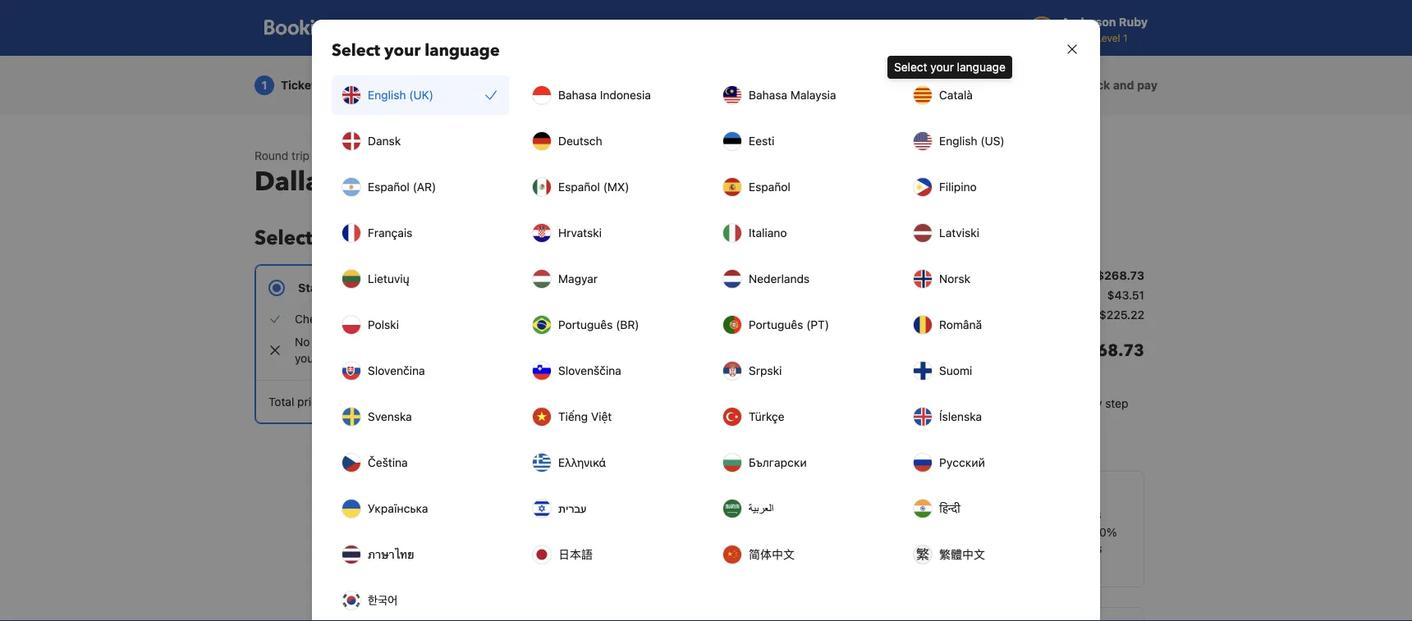 Task type: vqa. For each thing, say whether or not it's contained in the screenshot.
bottom airline
yes



Task type: locate. For each thing, give the bounding box(es) containing it.
2 horizontal spatial español
[[749, 180, 791, 194]]

for left "free,"
[[654, 368, 668, 382]]

हिन्दी button
[[903, 490, 1081, 529]]

genius down trip savings
[[924, 507, 968, 523]]

select your language
[[332, 39, 500, 62], [894, 60, 1006, 74]]

1 horizontal spatial ticket
[[862, 269, 897, 283]]

- left the track
[[965, 397, 971, 411]]

with
[[705, 329, 727, 343], [746, 352, 768, 366]]

0 horizontal spatial type
[[319, 78, 344, 92]]

0 horizontal spatial 1
[[262, 78, 267, 92]]

ticket up lietuvių on the left
[[366, 225, 420, 252]]

type
[[319, 78, 344, 92], [425, 225, 468, 252]]

view price breakdown element
[[862, 429, 979, 445]]

select up extras
[[894, 60, 928, 74]]

1 horizontal spatial -
[[965, 397, 971, 411]]

flexible
[[591, 281, 634, 295], [567, 543, 603, 554]]

time
[[669, 329, 692, 343]]

$268.73 cell for $268.73 'row'
[[1076, 340, 1145, 379]]

to right subject
[[741, 368, 752, 382]]

bahasa indonesia button
[[522, 76, 700, 115]]

trip savings
[[924, 488, 980, 499]]

1 português from the left
[[559, 318, 613, 332]]

genius down flights,
[[1008, 543, 1045, 556]]

fees down norsk
[[956, 308, 979, 322]]

no
[[295, 336, 310, 349], [882, 397, 897, 411]]

español down 1 traveller · wed 27 dec at the top of page
[[368, 180, 410, 194]]

trip
[[924, 488, 942, 499]]

type left english (uk)
[[319, 78, 344, 92]]

1 vertical spatial fees
[[940, 397, 962, 411]]

your up català
[[931, 60, 954, 74]]

1 horizontal spatial airline
[[920, 308, 953, 322]]

0 horizontal spatial ticket
[[281, 78, 316, 92]]

ticket for ticket (1 adult)
[[862, 269, 897, 283]]

español inside button
[[368, 180, 410, 194]]

1 horizontal spatial select your language
[[894, 60, 1006, 74]]

polski
[[368, 318, 399, 332]]

español left (mx)
[[559, 180, 600, 194]]

see flexible ticket section for terms and conditions. link
[[547, 543, 787, 554]]

$268.73
[[1097, 269, 1145, 283], [1076, 340, 1145, 363]]

genius image
[[876, 485, 917, 502], [876, 485, 917, 502]]

language up català button
[[957, 60, 1006, 74]]

before
[[742, 313, 777, 326]]

1 vertical spatial airline
[[619, 368, 651, 382]]

0 vertical spatial $268.73 cell
[[1097, 268, 1145, 284]]

1 for 1 traveller · wed 27 dec
[[326, 149, 331, 163]]

english for english (us)
[[940, 134, 978, 148]]

only inside unlock genius members-only deals once you've booked your flights, enjoy a 10% discount at participating genius properties worldwide.
[[1037, 507, 1064, 523]]

0 horizontal spatial genius
[[924, 507, 968, 523]]

the down türkçe
[[761, 424, 778, 438]]

简体中文 button
[[713, 536, 890, 575]]

and down fare
[[896, 308, 917, 322]]

português (br)
[[559, 318, 639, 332]]

includes taxes and charges cell
[[862, 340, 1007, 379]]

català button
[[903, 76, 1081, 115]]

1 vertical spatial with
[[746, 352, 768, 366]]

português inside button
[[749, 318, 804, 332]]

price left the every
[[1030, 397, 1057, 411]]

and left "pay"
[[1114, 78, 1135, 92]]

1 vertical spatial ticket
[[862, 269, 897, 283]]

1 horizontal spatial 1
[[326, 149, 331, 163]]

ticket for ticket type
[[281, 78, 316, 92]]

to right "up"
[[679, 313, 689, 326]]

1 horizontal spatial english
[[940, 134, 978, 148]]

español (mx)
[[559, 180, 630, 194]]

hours
[[709, 313, 739, 326]]

check and pay
[[1075, 78, 1158, 92]]

bahasa indonesia
[[559, 88, 651, 102]]

airline inside change your flight to another with the same airline for free, subject to availability
[[619, 368, 651, 382]]

1
[[262, 78, 267, 92], [326, 149, 331, 163]]

row up română
[[862, 287, 1145, 307]]

1 vertical spatial english
[[940, 134, 978, 148]]

english left (uk)
[[368, 88, 406, 102]]

العربية button
[[713, 490, 890, 529]]

1 bahasa from the left
[[559, 88, 597, 102]]

see
[[547, 543, 565, 554]]

change
[[587, 352, 628, 366]]

1 row from the top
[[862, 264, 1145, 287]]

1 up dallas/fort
[[326, 149, 331, 163]]

pay
[[1138, 78, 1158, 92]]

0 vertical spatial at
[[1060, 397, 1070, 411]]

None radio
[[255, 264, 537, 425], [547, 264, 830, 513], [255, 264, 537, 425], [547, 264, 830, 513]]

select up standard
[[255, 225, 313, 252]]

a
[[1085, 526, 1092, 540]]

slovenčina button
[[332, 352, 509, 391]]

and
[[835, 78, 856, 92], [1114, 78, 1135, 92], [896, 308, 917, 322], [941, 364, 961, 378], [716, 543, 733, 554]]

at left the every
[[1060, 397, 1070, 411]]

1 horizontal spatial select
[[332, 39, 380, 62]]

flight down new
[[629, 441, 656, 454]]

$268.73 inside row
[[1097, 269, 1145, 283]]

1 left "ticket type"
[[262, 78, 267, 92]]

price up flexibility
[[349, 313, 375, 326]]

language up (uk)
[[425, 39, 500, 62]]

3 row from the top
[[862, 307, 1145, 327]]

latviski
[[940, 226, 980, 240]]

(pt)
[[807, 318, 830, 332]]

price right "view"
[[891, 430, 918, 444]]

1 vertical spatial $268.73 cell
[[1076, 340, 1145, 379]]

0 vertical spatial no
[[295, 336, 310, 349]]

$268.73 cell
[[1097, 268, 1145, 284], [1076, 340, 1145, 379]]

price
[[349, 313, 375, 326], [297, 395, 324, 409], [1030, 397, 1057, 411], [891, 430, 918, 444]]

indonesia
[[600, 88, 651, 102]]

english left (us)
[[940, 134, 978, 148]]

- left you're
[[411, 336, 416, 349]]

airline up the availability at the left
[[619, 368, 651, 382]]

than
[[734, 424, 758, 438]]

1 horizontal spatial português
[[749, 318, 804, 332]]

2 bahasa from the left
[[749, 88, 788, 102]]

no left need
[[295, 336, 310, 349]]

price for cheapest price
[[349, 313, 375, 326]]

your up english (uk)
[[384, 39, 421, 62]]

only inside pay only the difference between the two if the new flight costs more than the original flight
[[609, 408, 632, 421]]

select inside dialog
[[332, 39, 380, 62]]

$268.73 down $225.22 cell
[[1076, 340, 1145, 363]]

1 horizontal spatial for
[[654, 368, 668, 382]]

your down the members- on the bottom right of page
[[988, 526, 1011, 540]]

price right total
[[297, 395, 324, 409]]

row down norsk button
[[862, 307, 1145, 327]]

discount
[[876, 543, 922, 556]]

0 horizontal spatial no
[[295, 336, 310, 349]]

1 horizontal spatial no
[[882, 397, 897, 411]]

who's
[[525, 78, 561, 92]]

português (pt) button
[[713, 306, 890, 345]]

ticket
[[366, 225, 420, 252], [353, 281, 385, 295], [637, 281, 669, 295], [605, 543, 631, 554]]

members-
[[971, 507, 1037, 523]]

1 vertical spatial only
[[1037, 507, 1064, 523]]

1 horizontal spatial only
[[1037, 507, 1064, 523]]

bahasa malaysia button
[[713, 76, 890, 115]]

taxes and airline fees
[[862, 308, 979, 322]]

eesti
[[749, 134, 775, 148]]

русский button
[[903, 444, 1081, 483]]

français
[[368, 226, 413, 240]]

2 español from the left
[[559, 180, 600, 194]]

$268.73 table
[[862, 264, 1145, 386]]

unlock
[[876, 507, 921, 523]]

the down việt on the bottom
[[597, 424, 614, 438]]

$268.73 cell up the $43.51
[[1097, 268, 1145, 284]]

bahasa inside 'button'
[[749, 88, 788, 102]]

worth
[[400, 164, 479, 200]]

0 vertical spatial fees
[[956, 308, 979, 322]]

$268.73 cell up the 'step'
[[1076, 340, 1145, 379]]

hidden
[[900, 397, 937, 411]]

your down departure
[[631, 352, 655, 366]]

$268.73 cell for row containing ticket (1 adult)
[[1097, 268, 1145, 284]]

1 vertical spatial 1
[[326, 149, 331, 163]]

2 português from the left
[[749, 318, 804, 332]]

with inside change your flight to another with the same airline for free, subject to availability
[[746, 352, 768, 366]]

eesti button
[[713, 122, 890, 161]]

and left extras
[[835, 78, 856, 92]]

polski button
[[332, 306, 509, 345]]

no left hidden
[[882, 397, 897, 411]]

0 horizontal spatial with
[[705, 329, 727, 343]]

ticket up flight
[[862, 269, 897, 283]]

svenska
[[368, 410, 412, 424]]

0 horizontal spatial -
[[411, 336, 416, 349]]

português right no
[[749, 318, 804, 332]]

0 vertical spatial flexible
[[591, 281, 634, 295]]

$43.51 cell
[[1108, 287, 1145, 304]]

$268.73 for row containing ticket (1 adult) $268.73 cell
[[1097, 269, 1145, 283]]

the down penalties
[[771, 352, 788, 366]]

ticket left section
[[605, 543, 631, 554]]

0 horizontal spatial bahasa
[[559, 88, 597, 102]]

every
[[1074, 397, 1103, 411]]

flexible up switch
[[591, 281, 634, 295]]

0 horizontal spatial language
[[425, 39, 500, 62]]

ภาษาไทย
[[368, 548, 415, 562]]

flight
[[658, 352, 685, 366], [642, 424, 669, 438], [629, 441, 656, 454]]

row down latviski button on the right top of page
[[862, 264, 1145, 287]]

free,
[[671, 368, 696, 382]]

type up lietuvių button at left
[[425, 225, 468, 252]]

1 vertical spatial $268.73
[[1076, 340, 1145, 363]]

0 horizontal spatial english
[[368, 88, 406, 102]]

ticket up trip
[[281, 78, 316, 92]]

baggage and extras
[[782, 78, 895, 92]]

(mx)
[[603, 180, 630, 194]]

step
[[1106, 397, 1129, 411]]

1 vertical spatial type
[[425, 225, 468, 252]]

flight up "free,"
[[658, 352, 685, 366]]

bahasa inside button
[[559, 88, 597, 102]]

1 horizontal spatial bahasa
[[749, 88, 788, 102]]

português up the "change"
[[559, 318, 613, 332]]

select your language up català
[[894, 60, 1006, 74]]

price for view price breakdown
[[891, 430, 918, 444]]

ticket inside "cell"
[[862, 269, 897, 283]]

0 horizontal spatial select your language
[[332, 39, 500, 62]]

row containing taxes and airline fees
[[862, 307, 1145, 327]]

no inside no need for flexibility - you're sure of your plans
[[295, 336, 310, 349]]

-
[[411, 336, 416, 349], [965, 397, 971, 411]]

íslenska
[[940, 410, 982, 424]]

flight right new
[[642, 424, 669, 438]]

row
[[862, 264, 1145, 287], [862, 287, 1145, 307], [862, 307, 1145, 327]]

italiano
[[749, 226, 787, 240]]

switch
[[587, 313, 623, 326]]

new
[[519, 164, 578, 200]]

1 horizontal spatial with
[[746, 352, 768, 366]]

2 row from the top
[[862, 287, 1145, 307]]

with right –
[[705, 329, 727, 343]]

for inside change your flight to another with the same airline for free, subject to availability
[[654, 368, 668, 382]]

cheapest
[[295, 313, 346, 326]]

your inside unlock genius members-only deals once you've booked your flights, enjoy a 10% discount at participating genius properties worldwide.
[[988, 526, 1011, 540]]

0 vertical spatial $268.73
[[1097, 269, 1145, 283]]

at down you've
[[925, 543, 936, 556]]

norsk
[[940, 272, 971, 286]]

booking.com logo image
[[264, 19, 383, 39], [264, 19, 383, 39]]

0 horizontal spatial español
[[368, 180, 410, 194]]

2 vertical spatial for
[[671, 543, 684, 554]]

row containing ticket (1 adult)
[[862, 264, 1145, 287]]

български button
[[713, 444, 890, 483]]

0 vertical spatial with
[[705, 329, 727, 343]]

row containing flight fare
[[862, 287, 1145, 307]]

ticket (1 adult) cell
[[862, 268, 947, 284]]

1 vertical spatial no
[[882, 397, 897, 411]]

total
[[269, 395, 294, 409]]

english inside button
[[940, 134, 978, 148]]

to inside switch flights up to 24 hours before your departure time – with no penalties
[[679, 313, 689, 326]]

1 vertical spatial -
[[965, 397, 971, 411]]

0 horizontal spatial airline
[[619, 368, 651, 382]]

to left 'new'
[[486, 164, 512, 200]]

adult)
[[914, 269, 947, 283]]

for up plans
[[343, 336, 357, 349]]

same
[[587, 368, 616, 382]]

english inside "button"
[[368, 88, 406, 102]]

penalties
[[747, 329, 795, 343]]

pay
[[587, 408, 606, 421]]

and right the terms
[[716, 543, 733, 554]]

fees right hidden
[[940, 397, 962, 411]]

1 vertical spatial flight
[[642, 424, 669, 438]]

only up new
[[609, 408, 632, 421]]

1 for 1
[[262, 78, 267, 92]]

$268.73 cell inside 'row'
[[1076, 340, 1145, 379]]

0 horizontal spatial for
[[343, 336, 357, 349]]

español for español (ar)
[[368, 180, 410, 194]]

bahasa malaysia
[[749, 88, 837, 102]]

$268.73 up the $43.51
[[1097, 269, 1145, 283]]

한국어 button
[[332, 582, 509, 621]]

difference
[[655, 408, 709, 421]]

0 horizontal spatial at
[[925, 543, 936, 556]]

select your language up (uk)
[[332, 39, 500, 62]]

0 vertical spatial english
[[368, 88, 406, 102]]

english (uk) button
[[332, 76, 509, 115]]

0 horizontal spatial português
[[559, 318, 613, 332]]

your down switch
[[587, 329, 611, 343]]

dallas/fort
[[255, 164, 394, 200]]

русский
[[940, 456, 986, 470]]

with down penalties
[[746, 352, 768, 366]]

and inside cell
[[896, 308, 917, 322]]

1 vertical spatial for
[[654, 368, 668, 382]]

$268.73 inside $268.73 'row'
[[1076, 340, 1145, 363]]

0 vertical spatial only
[[609, 408, 632, 421]]

select up "ticket type"
[[332, 39, 380, 62]]

ticket
[[281, 78, 316, 92], [862, 269, 897, 283]]

only
[[609, 408, 632, 421], [1037, 507, 1064, 523]]

fare
[[896, 289, 917, 302]]

português inside 'button'
[[559, 318, 613, 332]]

for left the terms
[[671, 543, 684, 554]]

0 vertical spatial for
[[343, 336, 357, 349]]

your inside dialog
[[384, 39, 421, 62]]

1 horizontal spatial español
[[559, 180, 600, 194]]

lietuvių
[[368, 272, 410, 286]]

airline down adult)
[[920, 308, 953, 322]]

1 vertical spatial at
[[925, 543, 936, 556]]

flexible right see
[[567, 543, 603, 554]]

0 vertical spatial type
[[319, 78, 344, 92]]

2 horizontal spatial select
[[894, 60, 928, 74]]

bahasa for bahasa malaysia
[[749, 88, 788, 102]]

terms
[[687, 543, 713, 554]]

ticket up the polski at the bottom left of page
[[353, 281, 385, 295]]

only up the enjoy
[[1037, 507, 1064, 523]]

0 vertical spatial flight
[[658, 352, 685, 366]]

0 vertical spatial airline
[[920, 308, 953, 322]]

0 vertical spatial ticket
[[281, 78, 316, 92]]

no for no need for flexibility - you're sure of your plans
[[295, 336, 310, 349]]

1 horizontal spatial language
[[957, 60, 1006, 74]]

1 vertical spatial genius
[[1008, 543, 1045, 556]]

0 vertical spatial 1
[[262, 78, 267, 92]]

your inside change your flight to another with the same airline for free, subject to availability
[[631, 352, 655, 366]]

dansk
[[368, 134, 401, 148]]

0 vertical spatial -
[[411, 336, 416, 349]]

$268.73 row
[[862, 327, 1145, 386]]

español up italiano
[[749, 180, 791, 194]]

1 español from the left
[[368, 180, 410, 194]]

português (br) button
[[522, 306, 700, 345]]

flights
[[626, 313, 659, 326]]

bahasa for bahasa indonesia
[[559, 88, 597, 102]]

your down need
[[295, 352, 318, 366]]

language inside dialog
[[425, 39, 500, 62]]

and right the taxes
[[941, 364, 961, 378]]

to up "free,"
[[688, 352, 699, 366]]

0 horizontal spatial only
[[609, 408, 632, 421]]

1 vertical spatial flexible
[[567, 543, 603, 554]]



Task type: describe. For each thing, give the bounding box(es) containing it.
and for baggage
[[835, 78, 856, 92]]

עברית button
[[522, 490, 700, 529]]

$43.51
[[1108, 289, 1145, 302]]

price for total price
[[297, 395, 324, 409]]

$225.22
[[1100, 308, 1145, 322]]

airline inside taxes and airline fees cell
[[920, 308, 953, 322]]

italiano button
[[713, 214, 890, 253]]

select your language inside dialog
[[332, 39, 500, 62]]

and inside "cell"
[[941, 364, 961, 378]]

ticket (1 adult)
[[862, 269, 947, 283]]

日本語 button
[[522, 536, 700, 575]]

flights,
[[1015, 526, 1051, 540]]

slovenščina
[[559, 364, 622, 378]]

việt
[[591, 410, 612, 424]]

of
[[481, 336, 492, 349]]

suomi button
[[903, 352, 1081, 391]]

flexibility
[[360, 336, 407, 349]]

magyar button
[[522, 260, 700, 299]]

română button
[[903, 306, 1081, 345]]

español (mx) button
[[522, 168, 700, 207]]

tiếng
[[559, 410, 588, 424]]

flight inside change your flight to another with the same airline for free, subject to availability
[[658, 352, 685, 366]]

taxes
[[910, 364, 938, 378]]

27
[[421, 149, 434, 163]]

who's flying?
[[525, 78, 602, 92]]

york
[[584, 164, 641, 200]]

no for no hidden fees - track your price at every step
[[882, 397, 897, 411]]

your up standard ticket
[[318, 225, 361, 252]]

srpski
[[749, 364, 782, 378]]

2 horizontal spatial for
[[671, 543, 684, 554]]

slovenčina
[[368, 364, 425, 378]]

nederlands
[[749, 272, 810, 286]]

3
[[762, 78, 770, 92]]

your inside no need for flexibility - you're sure of your plans
[[295, 352, 318, 366]]

norsk button
[[903, 260, 1081, 299]]

traveller
[[334, 149, 377, 163]]

português for português (br)
[[559, 318, 613, 332]]

the left two
[[760, 408, 778, 421]]

more
[[704, 424, 731, 438]]

español button
[[713, 168, 890, 207]]

the inside change your flight to another with the same airline for free, subject to availability
[[771, 352, 788, 366]]

costs
[[673, 424, 701, 438]]

worldwide.
[[876, 559, 934, 572]]

tiếng việt button
[[522, 398, 700, 437]]

3 español from the left
[[749, 180, 791, 194]]

the up new
[[635, 408, 652, 421]]

booked
[[945, 526, 985, 540]]

ελληνικά button
[[522, 444, 700, 483]]

繁體中文
[[940, 548, 986, 562]]

flight fare cell
[[862, 287, 917, 304]]

1 horizontal spatial at
[[1060, 397, 1070, 411]]

$268.73 for $268.73 cell in the 'row'
[[1076, 340, 1145, 363]]

unlock genius members-only deals once you've booked your flights, enjoy a 10% discount at participating genius properties worldwide.
[[876, 507, 1117, 572]]

participating
[[939, 543, 1005, 556]]

flight
[[862, 289, 893, 302]]

עברית
[[559, 502, 587, 516]]

your right the track
[[1004, 397, 1027, 411]]

suomi
[[940, 364, 973, 378]]

ticket up flights
[[637, 281, 669, 295]]

if
[[587, 424, 594, 438]]

deutsch button
[[522, 122, 700, 161]]

subject
[[699, 368, 738, 382]]

español (ar) button
[[332, 168, 509, 207]]

with inside switch flights up to 24 hours before your departure time – with no penalties
[[705, 329, 727, 343]]

select your language dialog
[[292, 0, 1120, 622]]

two
[[781, 408, 800, 421]]

24
[[692, 313, 706, 326]]

extras
[[859, 78, 895, 92]]

português for português (pt)
[[749, 318, 804, 332]]

round trip
[[255, 149, 310, 163]]

简体中文
[[749, 548, 795, 562]]

taxes
[[862, 308, 893, 322]]

includes taxes and charges
[[862, 364, 1007, 378]]

0 vertical spatial genius
[[924, 507, 968, 523]]

deals
[[1067, 507, 1102, 523]]

you've
[[908, 526, 942, 540]]

once
[[876, 526, 904, 540]]

view
[[862, 430, 888, 444]]

français button
[[332, 214, 509, 253]]

no
[[730, 329, 743, 343]]

taxes and airline fees cell
[[862, 307, 979, 324]]

english for english (uk)
[[368, 88, 406, 102]]

1 horizontal spatial genius
[[1008, 543, 1045, 556]]

view price breakdown link
[[862, 429, 979, 445]]

sure
[[455, 336, 478, 349]]

and for taxes
[[896, 308, 917, 322]]

(ar)
[[413, 180, 436, 194]]

you're
[[419, 336, 452, 349]]

properties
[[1048, 543, 1103, 556]]

日本語
[[559, 548, 593, 562]]

$225.22 cell
[[1100, 307, 1145, 324]]

new
[[617, 424, 639, 438]]

your inside switch flights up to 24 hours before your departure time – with no penalties
[[587, 329, 611, 343]]

for inside no need for flexibility - you're sure of your plans
[[343, 336, 357, 349]]

0 horizontal spatial select
[[255, 225, 313, 252]]

no hidden fees - track your price at every step
[[882, 397, 1129, 411]]

deutsch
[[559, 134, 603, 148]]

at inside unlock genius members-only deals once you've booked your flights, enjoy a 10% discount at participating genius properties worldwide.
[[925, 543, 936, 556]]

includes
[[862, 364, 907, 378]]

check
[[1075, 78, 1111, 92]]

enjoy
[[1054, 526, 1082, 540]]

fees inside taxes and airline fees cell
[[956, 308, 979, 322]]

(br)
[[616, 318, 639, 332]]

español for español (mx)
[[559, 180, 600, 194]]

·
[[384, 149, 387, 163]]

section
[[634, 543, 668, 554]]

- inside no need for flexibility - you're sure of your plans
[[411, 336, 416, 349]]

čeština button
[[332, 444, 509, 483]]

български
[[749, 456, 807, 470]]

1 horizontal spatial type
[[425, 225, 468, 252]]

2 vertical spatial flight
[[629, 441, 656, 454]]

switch flights up to 24 hours before your departure time – with no penalties
[[587, 313, 795, 343]]

and for check
[[1114, 78, 1135, 92]]



